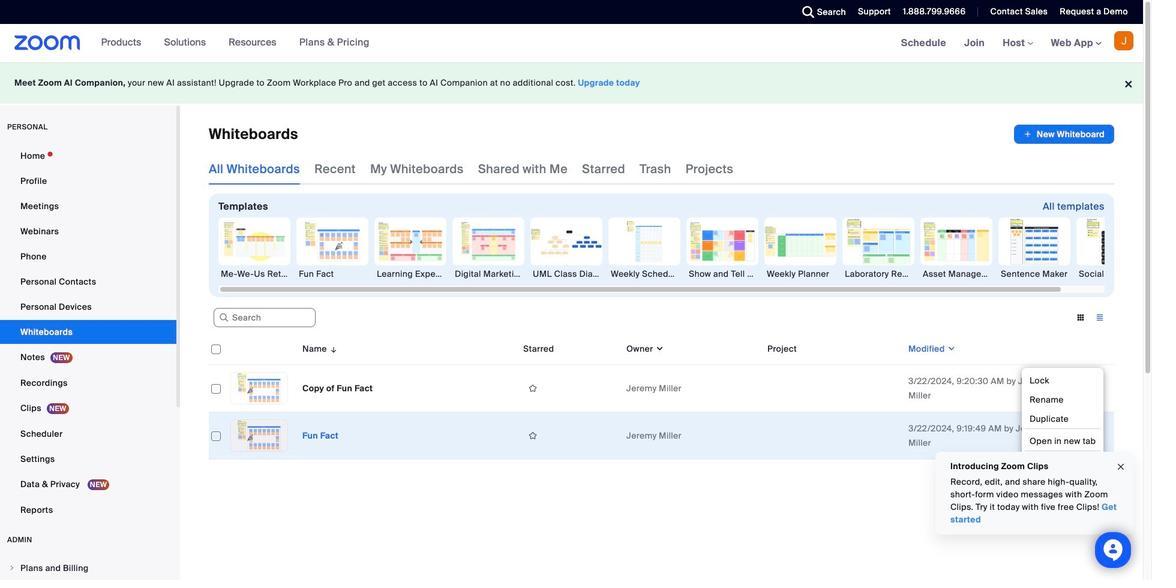 Task type: describe. For each thing, give the bounding box(es) containing it.
thumbnail of fun fact image
[[231, 421, 287, 452]]

sentence maker element
[[998, 268, 1071, 280]]

grid mode, not selected image
[[1071, 313, 1090, 323]]

cell for click to star the whiteboard fun fact icon
[[763, 413, 904, 460]]

uml class diagram element
[[530, 268, 602, 280]]

meetings navigation
[[892, 24, 1143, 63]]

more options for fun fact image
[[1084, 431, 1104, 442]]

laboratory report element
[[842, 268, 914, 280]]

profile picture image
[[1114, 31, 1134, 50]]

cell for click to star the whiteboard copy of fun fact icon on the left of page
[[763, 365, 904, 413]]

close image
[[1116, 461, 1126, 474]]

0 vertical spatial fun fact element
[[296, 268, 368, 280]]

add image
[[1024, 128, 1032, 140]]

Search text field
[[214, 309, 316, 328]]

copy of fun fact element
[[302, 383, 373, 394]]

1 vertical spatial fun fact element
[[302, 431, 339, 442]]

social emotional learning element
[[1077, 268, 1149, 280]]



Task type: vqa. For each thing, say whether or not it's contained in the screenshot.
Fun Fact element
yes



Task type: locate. For each thing, give the bounding box(es) containing it.
0 vertical spatial application
[[1014, 125, 1114, 144]]

down image
[[653, 343, 664, 355]]

click to star the whiteboard copy of fun fact image
[[523, 383, 542, 394]]

footer
[[0, 62, 1143, 104]]

digital marketing canvas element
[[452, 268, 524, 280]]

zoom logo image
[[14, 35, 80, 50]]

banner
[[0, 24, 1143, 63]]

product information navigation
[[92, 24, 379, 62]]

thumbnail of copy of fun fact image
[[231, 373, 287, 404]]

click to star the whiteboard fun fact image
[[523, 431, 542, 442]]

arrow down image
[[327, 342, 338, 356]]

weekly planner element
[[764, 268, 836, 280]]

show and tell with a twist element
[[686, 268, 758, 280]]

cell
[[763, 365, 904, 413], [763, 413, 904, 460]]

menu item
[[0, 557, 176, 580]]

1 vertical spatial application
[[209, 334, 1123, 469]]

fun fact element
[[296, 268, 368, 280], [302, 431, 339, 442]]

personal menu menu
[[0, 144, 176, 524]]

1 cell from the top
[[763, 365, 904, 413]]

learning experience canvas element
[[374, 268, 446, 280]]

tabs of all whiteboard page tab list
[[209, 154, 733, 185]]

asset management element
[[920, 268, 992, 280]]

me-we-us retrospective element
[[218, 268, 290, 280]]

fun fact, modified at mar 22, 2024 by jeremy miller, link image
[[230, 420, 288, 452]]

list mode, selected image
[[1090, 313, 1110, 323]]

weekly schedule element
[[608, 268, 680, 280]]

2 cell from the top
[[763, 413, 904, 460]]

application
[[1014, 125, 1114, 144], [209, 334, 1123, 469]]

right image
[[8, 565, 16, 572]]



